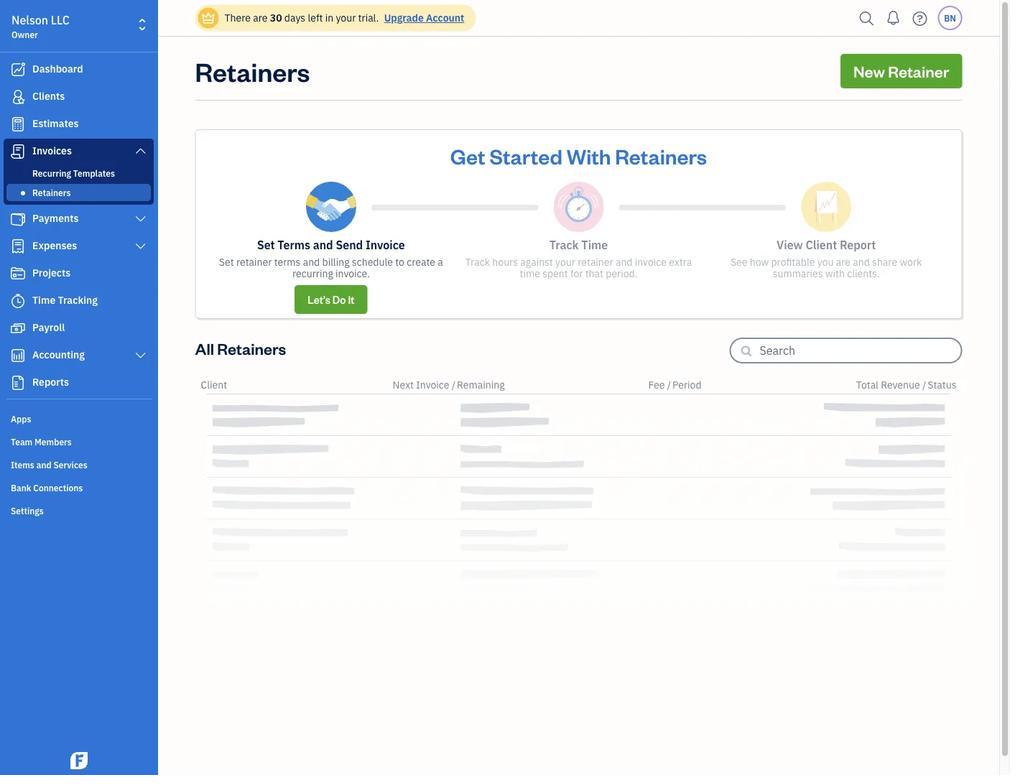 Task type: vqa. For each thing, say whether or not it's contained in the screenshot.
'Next'
yes



Task type: locate. For each thing, give the bounding box(es) containing it.
0 horizontal spatial set
[[219, 255, 234, 269]]

2 chevron large down image from the top
[[134, 350, 147, 361]]

0 vertical spatial are
[[253, 11, 268, 24]]

retainer inside track time track hours against your retainer and invoice extra time spent for that period.
[[578, 255, 613, 269]]

1 horizontal spatial your
[[555, 255, 576, 269]]

do
[[333, 293, 346, 306]]

chevron large down image down retainers "link"
[[134, 213, 147, 225]]

to
[[395, 255, 404, 269]]

are left 30
[[253, 11, 268, 24]]

1 vertical spatial chevron large down image
[[134, 350, 147, 361]]

0 vertical spatial time
[[582, 237, 608, 253]]

1 vertical spatial chevron large down image
[[134, 213, 147, 225]]

are right you at the top of page
[[836, 255, 851, 269]]

invoice image
[[9, 144, 27, 159]]

set left the terms
[[219, 255, 234, 269]]

client up you at the top of page
[[806, 237, 837, 253]]

1 horizontal spatial invoice
[[416, 378, 449, 392]]

tracking
[[58, 294, 98, 307]]

set up the terms
[[257, 237, 275, 253]]

/ right fee
[[667, 378, 671, 392]]

1 horizontal spatial /
[[667, 378, 671, 392]]

set
[[257, 237, 275, 253], [219, 255, 234, 269]]

create
[[407, 255, 435, 269]]

track up spent
[[550, 237, 579, 253]]

your right against
[[555, 255, 576, 269]]

time inside 'link'
[[32, 294, 55, 307]]

0 horizontal spatial are
[[253, 11, 268, 24]]

chevron large down image
[[134, 145, 147, 157], [134, 213, 147, 225]]

0 vertical spatial set
[[257, 237, 275, 253]]

upgrade account link
[[381, 11, 464, 24]]

2 retainer from the left
[[578, 255, 613, 269]]

0 horizontal spatial invoice
[[366, 237, 405, 253]]

retainer right spent
[[578, 255, 613, 269]]

chevron large down image inside expenses link
[[134, 241, 147, 252]]

track time track hours against your retainer and invoice extra time spent for that period.
[[465, 237, 692, 280]]

2 chevron large down image from the top
[[134, 213, 147, 225]]

time
[[582, 237, 608, 253], [32, 294, 55, 307]]

services
[[54, 459, 87, 471]]

timer image
[[9, 294, 27, 308]]

report image
[[9, 376, 27, 390]]

payments link
[[4, 206, 154, 232]]

client inside the view client report see how profitable you are and share work summaries with clients.
[[806, 237, 837, 253]]

0 vertical spatial track
[[550, 237, 579, 253]]

extra
[[669, 255, 692, 269]]

1 vertical spatial track
[[465, 255, 490, 269]]

revenue
[[881, 378, 920, 392]]

1 horizontal spatial client
[[806, 237, 837, 253]]

retainer for track time
[[578, 255, 613, 269]]

team members
[[11, 436, 72, 448]]

reports link
[[4, 370, 154, 396]]

invoice inside the set terms and send invoice set retainer terms and billing schedule to create a recurring invoice.
[[366, 237, 405, 253]]

clock 04 image
[[554, 182, 604, 232]]

summaries
[[773, 267, 823, 280]]

apps
[[11, 413, 31, 425]]

and left invoice
[[616, 255, 633, 269]]

owner
[[11, 29, 38, 40]]

/ left remaining
[[452, 378, 456, 392]]

recurring
[[32, 167, 71, 179]]

0 horizontal spatial track
[[465, 255, 490, 269]]

/
[[452, 378, 456, 392], [667, 378, 671, 392], [923, 378, 926, 392]]

in
[[325, 11, 334, 24]]

invoice right next
[[416, 378, 449, 392]]

0 horizontal spatial your
[[336, 11, 356, 24]]

client down all
[[201, 378, 227, 392]]

expense image
[[9, 239, 27, 254]]

project image
[[9, 267, 27, 281]]

and up billing
[[313, 237, 333, 253]]

time tracking link
[[4, 288, 154, 314]]

1 retainer from the left
[[236, 255, 272, 269]]

chevron large down image
[[134, 241, 147, 252], [134, 350, 147, 361]]

0 horizontal spatial retainer
[[236, 255, 272, 269]]

let's do it
[[308, 293, 355, 306]]

track
[[550, 237, 579, 253], [465, 255, 490, 269]]

3 / from the left
[[923, 378, 926, 392]]

1 horizontal spatial time
[[582, 237, 608, 253]]

period.
[[606, 267, 638, 280]]

estimate image
[[9, 117, 27, 131]]

work
[[900, 255, 922, 269]]

/ left status
[[923, 378, 926, 392]]

0 horizontal spatial time
[[32, 294, 55, 307]]

retainer left the terms
[[236, 255, 272, 269]]

are
[[253, 11, 268, 24], [836, 255, 851, 269]]

2 / from the left
[[667, 378, 671, 392]]

chevron large down image for accounting
[[134, 350, 147, 361]]

fee / period
[[649, 378, 702, 392]]

bn button
[[938, 6, 963, 30]]

time tracking
[[32, 294, 98, 307]]

payment image
[[9, 212, 27, 226]]

client image
[[9, 90, 27, 104]]

chevron large down image up the projects link
[[134, 241, 147, 252]]

it
[[348, 293, 355, 306]]

members
[[35, 436, 72, 448]]

invoice
[[635, 255, 667, 269]]

1 horizontal spatial are
[[836, 255, 851, 269]]

1 vertical spatial are
[[836, 255, 851, 269]]

1 horizontal spatial track
[[550, 237, 579, 253]]

notifications image
[[882, 4, 905, 32]]

your right in at the left top of the page
[[336, 11, 356, 24]]

1 chevron large down image from the top
[[134, 241, 147, 252]]

retainer
[[236, 255, 272, 269], [578, 255, 613, 269]]

0 horizontal spatial /
[[452, 378, 456, 392]]

chevron large down image left all
[[134, 350, 147, 361]]

1 chevron large down image from the top
[[134, 145, 147, 157]]

your
[[336, 11, 356, 24], [555, 255, 576, 269]]

and down report
[[853, 255, 870, 269]]

1 horizontal spatial set
[[257, 237, 275, 253]]

track left hours
[[465, 255, 490, 269]]

templates
[[73, 167, 115, 179]]

with
[[567, 142, 611, 169]]

send
[[336, 237, 363, 253]]

all retainers
[[195, 338, 286, 359]]

chevron large down image up recurring templates link on the top of page
[[134, 145, 147, 157]]

clients
[[32, 89, 65, 103]]

for
[[570, 267, 583, 280]]

invoices link
[[4, 139, 154, 165]]

1 / from the left
[[452, 378, 456, 392]]

1 vertical spatial your
[[555, 255, 576, 269]]

chevron large down image inside 'accounting' link
[[134, 350, 147, 361]]

0 vertical spatial invoice
[[366, 237, 405, 253]]

1 vertical spatial time
[[32, 294, 55, 307]]

1 vertical spatial invoice
[[416, 378, 449, 392]]

terms
[[274, 255, 301, 269]]

settings
[[11, 505, 44, 517]]

with
[[825, 267, 845, 280]]

time right timer "icon"
[[32, 294, 55, 307]]

retainers inside "link"
[[32, 187, 71, 198]]

are inside the view client report see how profitable you are and share work summaries with clients.
[[836, 255, 851, 269]]

your inside track time track hours against your retainer and invoice extra time spent for that period.
[[555, 255, 576, 269]]

2 horizontal spatial /
[[923, 378, 926, 392]]

search image
[[855, 8, 878, 29]]

see
[[731, 255, 748, 269]]

1 vertical spatial set
[[219, 255, 234, 269]]

1 horizontal spatial retainer
[[578, 255, 613, 269]]

0 vertical spatial chevron large down image
[[134, 241, 147, 252]]

report
[[840, 237, 876, 253]]

0 horizontal spatial client
[[201, 378, 227, 392]]

payments
[[32, 212, 79, 225]]

that
[[585, 267, 604, 280]]

0 vertical spatial client
[[806, 237, 837, 253]]

started
[[490, 142, 563, 169]]

dashboard image
[[9, 63, 27, 77]]

retainer inside the set terms and send invoice set retainer terms and billing schedule to create a recurring invoice.
[[236, 255, 272, 269]]

new
[[854, 61, 885, 81]]

recurring templates link
[[6, 165, 151, 182]]

retainers
[[195, 54, 310, 88], [615, 142, 707, 169], [32, 187, 71, 198], [217, 338, 286, 359]]

next
[[393, 378, 414, 392]]

and right items
[[36, 459, 51, 471]]

get started with retainers
[[450, 142, 707, 169]]

invoice up schedule
[[366, 237, 405, 253]]

go to help image
[[909, 8, 932, 29]]

you
[[817, 255, 834, 269]]

items and services link
[[4, 453, 154, 475]]

schedule
[[352, 255, 393, 269]]

0 vertical spatial chevron large down image
[[134, 145, 147, 157]]

time up that
[[582, 237, 608, 253]]

and
[[313, 237, 333, 253], [303, 255, 320, 269], [616, 255, 633, 269], [853, 255, 870, 269], [36, 459, 51, 471]]



Task type: describe. For each thing, give the bounding box(es) containing it.
set terms and send invoice set retainer terms and billing schedule to create a recurring invoice.
[[219, 237, 443, 280]]

/ for total revenue
[[923, 378, 926, 392]]

30
[[270, 11, 282, 24]]

team
[[11, 436, 33, 448]]

and inside track time track hours against your retainer and invoice extra time spent for that period.
[[616, 255, 633, 269]]

bank connections
[[11, 482, 83, 494]]

estimates link
[[4, 111, 154, 137]]

team members link
[[4, 430, 154, 452]]

hours
[[492, 255, 518, 269]]

accounting link
[[4, 343, 154, 369]]

view
[[777, 237, 803, 253]]

retainers link
[[6, 184, 151, 201]]

recurring
[[292, 267, 333, 280]]

estimates
[[32, 117, 79, 130]]

chevron large down image for expenses
[[134, 241, 147, 252]]

and inside the view client report see how profitable you are and share work summaries with clients.
[[853, 255, 870, 269]]

let's do it button
[[295, 285, 368, 314]]

apps link
[[4, 407, 154, 429]]

left
[[308, 11, 323, 24]]

bn
[[944, 12, 956, 24]]

view client report see how profitable you are and share work summaries with clients.
[[731, 237, 922, 280]]

remaining
[[457, 378, 505, 392]]

how
[[750, 255, 769, 269]]

freshbooks image
[[68, 752, 91, 770]]

retainer
[[888, 61, 950, 81]]

accounting
[[32, 348, 85, 361]]

clients.
[[847, 267, 880, 280]]

bank connections link
[[4, 476, 154, 498]]

dashboard
[[32, 62, 83, 75]]

payroll
[[32, 321, 65, 334]]

billing
[[322, 255, 350, 269]]

profitable
[[771, 255, 815, 269]]

new retainer button
[[841, 54, 963, 88]]

status
[[928, 378, 957, 392]]

days
[[284, 11, 305, 24]]

account
[[426, 11, 464, 24]]

main element
[[0, 0, 194, 775]]

trial.
[[358, 11, 379, 24]]

settings link
[[4, 499, 154, 521]]

all
[[195, 338, 214, 359]]

recurring templates
[[32, 167, 115, 179]]

invoice.
[[336, 267, 370, 280]]

period
[[673, 378, 702, 392]]

items and services
[[11, 459, 87, 471]]

1 vertical spatial client
[[201, 378, 227, 392]]

retainer for set terms and send invoice
[[236, 255, 272, 269]]

items
[[11, 459, 34, 471]]

a
[[438, 255, 443, 269]]

chevron large down image for payments
[[134, 213, 147, 225]]

next invoice / remaining
[[393, 378, 505, 392]]

payroll link
[[4, 315, 154, 341]]

chevron large down image for invoices
[[134, 145, 147, 157]]

chart image
[[9, 349, 27, 363]]

projects
[[32, 266, 71, 280]]

total
[[856, 378, 879, 392]]

total revenue / status
[[856, 378, 957, 392]]

time inside track time track hours against your retainer and invoice extra time spent for that period.
[[582, 237, 608, 253]]

upgrade
[[384, 11, 424, 24]]

and right the terms
[[303, 255, 320, 269]]

get
[[450, 142, 485, 169]]

reports
[[32, 375, 69, 389]]

0 vertical spatial your
[[336, 11, 356, 24]]

bank
[[11, 482, 31, 494]]

clients link
[[4, 84, 154, 110]]

against
[[521, 255, 553, 269]]

dashboard link
[[4, 57, 154, 83]]

expenses link
[[4, 234, 154, 259]]

/ for next invoice
[[452, 378, 456, 392]]

fee
[[649, 378, 665, 392]]

llc
[[51, 13, 70, 28]]

there are 30 days left in your trial. upgrade account
[[225, 11, 464, 24]]

spent
[[543, 267, 568, 280]]

projects link
[[4, 261, 154, 287]]

invoices
[[32, 144, 72, 157]]

and inside "main" element
[[36, 459, 51, 471]]

Search text field
[[760, 339, 961, 362]]

time
[[520, 267, 540, 280]]

money image
[[9, 321, 27, 336]]

connections
[[33, 482, 83, 494]]

nelson llc owner
[[11, 13, 70, 40]]

let's
[[308, 293, 331, 306]]

share
[[872, 255, 898, 269]]

terms
[[278, 237, 310, 253]]

nelson
[[11, 13, 48, 28]]

crown image
[[201, 10, 216, 26]]



